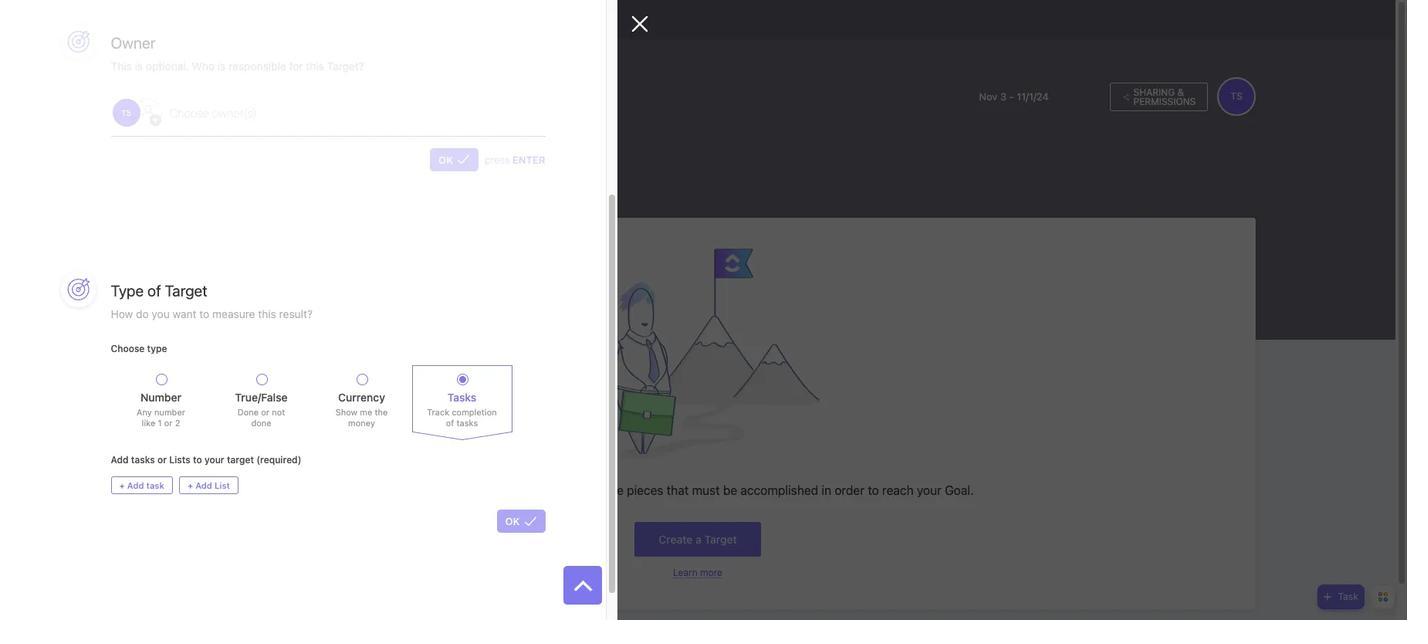 Task type: vqa. For each thing, say whether or not it's contained in the screenshot.


Task type: locate. For each thing, give the bounding box(es) containing it.
+ left the task
[[119, 481, 125, 491]]

add for + add task
[[127, 481, 144, 491]]

0 vertical spatial lbs
[[310, 85, 335, 107]]

measurable
[[559, 483, 624, 497]]

add for + add list
[[195, 481, 212, 491]]

your
[[205, 454, 224, 466], [917, 483, 942, 497]]

ok button down specific
[[497, 510, 546, 533]]

are
[[467, 483, 485, 497]]

your left target
[[205, 454, 224, 466]]

lbs
[[310, 85, 335, 107], [268, 126, 283, 139]]

0 vertical spatial of
[[148, 282, 161, 299]]

choose for choose owner(s)
[[170, 106, 209, 120]]

ok left press
[[439, 154, 453, 166]]

+ down 'lists'
[[188, 481, 193, 491]]

done
[[238, 407, 259, 417]]

to
[[199, 307, 210, 320], [193, 454, 202, 466], [868, 483, 879, 497]]

tasks
[[457, 418, 478, 428], [131, 454, 155, 466]]

1 vertical spatial your
[[917, 483, 942, 497]]

0 horizontal spatial tasks
[[131, 454, 155, 466]]

type
[[111, 282, 144, 299]]

track
[[427, 407, 450, 417]]

dialog
[[0, 0, 649, 620]]

0 horizontal spatial your
[[205, 454, 224, 466]]

tasks up + add task
[[131, 454, 155, 466]]

currency show me the money
[[336, 391, 388, 428]]

or inside true/false done or not done
[[261, 407, 270, 417]]

0 vertical spatial ok
[[439, 154, 453, 166]]

+
[[119, 481, 125, 491], [188, 481, 193, 491]]

press enter
[[485, 154, 546, 166]]

2 vertical spatial or
[[157, 454, 167, 466]]

press
[[485, 154, 510, 166]]

1 vertical spatial of
[[446, 418, 454, 428]]

2
[[175, 418, 180, 428]]

currency
[[338, 391, 385, 404]]

of up you
[[148, 282, 161, 299]]

0 horizontal spatial choose
[[111, 343, 145, 355]]

0 vertical spatial or
[[261, 407, 270, 417]]

order
[[835, 483, 865, 497]]

+ for + add task
[[119, 481, 125, 491]]

1 vertical spatial to
[[193, 454, 202, 466]]

tasks down completion
[[457, 418, 478, 428]]

0 horizontal spatial of
[[148, 282, 161, 299]]

1 vertical spatial choose
[[111, 343, 145, 355]]

1 horizontal spatial of
[[446, 418, 454, 428]]

like
[[142, 418, 155, 428]]

number any number like 1 or 2
[[137, 391, 185, 428]]

ok
[[439, 154, 453, 166], [505, 515, 520, 528]]

1 horizontal spatial tasks
[[457, 418, 478, 428]]

this
[[258, 307, 276, 320]]

or inside number any number like 1 or 2
[[164, 418, 173, 428]]

add up + add task
[[111, 454, 129, 466]]

ok down specific
[[505, 515, 520, 528]]

list
[[215, 481, 230, 491]]

10 lbs
[[254, 126, 283, 139]]

lose
[[229, 85, 269, 107]]

learn
[[673, 567, 698, 579]]

1 horizontal spatial +
[[188, 481, 193, 491]]

0 vertical spatial your
[[205, 454, 224, 466]]

0 vertical spatial ok button
[[430, 148, 479, 171]]

or
[[261, 407, 270, 417], [164, 418, 173, 428], [157, 454, 167, 466]]

task
[[146, 481, 164, 491]]

must
[[692, 483, 720, 497]]

1 vertical spatial ok
[[505, 515, 520, 528]]

ok button
[[430, 148, 479, 171], [497, 510, 546, 533]]

add
[[111, 454, 129, 466], [127, 481, 144, 491], [195, 481, 212, 491]]

or right 1 in the left of the page
[[164, 418, 173, 428]]

reach
[[883, 483, 914, 497]]

10
[[254, 126, 265, 139]]

or left 'lists'
[[157, 454, 167, 466]]

of
[[148, 282, 161, 299], [446, 418, 454, 428]]

1 horizontal spatial ok button
[[497, 510, 546, 533]]

show
[[336, 407, 358, 417]]

tasks
[[448, 391, 477, 404]]

1 vertical spatial lbs
[[268, 126, 283, 139]]

completion
[[452, 407, 497, 417]]

1 vertical spatial tasks
[[131, 454, 155, 466]]

result?
[[279, 307, 313, 320]]

1 vertical spatial ok button
[[497, 510, 546, 533]]

lbs right 100
[[310, 85, 335, 107]]

2 + from the left
[[188, 481, 193, 491]]

1 horizontal spatial ok
[[505, 515, 520, 528]]

learn more
[[673, 567, 723, 579]]

learn more link
[[673, 567, 723, 579]]

0 horizontal spatial ok button
[[430, 148, 479, 171]]

task
[[1339, 591, 1359, 602]]

or up the "done"
[[261, 407, 270, 417]]

tasks track completion of tasks
[[427, 391, 497, 428]]

1 vertical spatial or
[[164, 418, 173, 428]]

1 horizontal spatial choose
[[170, 106, 209, 120]]

0 vertical spatial to
[[199, 307, 210, 320]]

your left goal.
[[917, 483, 942, 497]]

to right 'lists'
[[193, 454, 202, 466]]

of inside type of target how do you want to measure this result?
[[148, 282, 161, 299]]

lbs right 10
[[268, 126, 283, 139]]

want
[[173, 307, 197, 320]]

of inside tasks track completion of tasks
[[446, 418, 454, 428]]

add left list
[[195, 481, 212, 491]]

choose left the type
[[111, 343, 145, 355]]

add left the task
[[127, 481, 144, 491]]

choose
[[170, 106, 209, 120], [111, 343, 145, 355]]

0 horizontal spatial +
[[119, 481, 125, 491]]

choose owner(s)
[[170, 106, 257, 120]]

100
[[273, 85, 306, 107]]

of down track
[[446, 418, 454, 428]]

0 vertical spatial choose
[[170, 106, 209, 120]]

choose left the owner(s) at the left top of page
[[170, 106, 209, 120]]

that
[[667, 483, 689, 497]]

+ add task
[[119, 481, 164, 491]]

1 + from the left
[[119, 481, 125, 491]]

0 vertical spatial tasks
[[457, 418, 478, 428]]

to right want at the left
[[199, 307, 210, 320]]

target
[[165, 282, 208, 299]]

be
[[723, 483, 738, 497]]

to right order
[[868, 483, 879, 497]]

ok button left press
[[430, 148, 479, 171]]



Task type: describe. For each thing, give the bounding box(es) containing it.
more
[[701, 567, 723, 579]]

accomplished
[[741, 483, 819, 497]]

+ for + add list
[[188, 481, 193, 491]]

pieces
[[627, 483, 664, 497]]

or for true/false
[[261, 407, 270, 417]]

done
[[251, 418, 272, 428]]

how
[[111, 307, 133, 320]]

owner(s)
[[212, 106, 257, 120]]

create a target
[[659, 533, 737, 546]]

to inside type of target how do you want to measure this result?
[[199, 307, 210, 320]]

add tasks or lists to your target (required)
[[111, 454, 302, 466]]

targets are specific and measurable pieces that must be accomplished in order to reach your goal.
[[422, 483, 974, 497]]

or for add
[[157, 454, 167, 466]]

lists
[[169, 454, 190, 466]]

measure
[[212, 307, 255, 320]]

1
[[158, 418, 162, 428]]

you
[[152, 307, 170, 320]]

choose for choose type
[[111, 343, 145, 355]]

do
[[136, 307, 149, 320]]

and
[[535, 483, 555, 497]]

number
[[154, 407, 185, 417]]

2 vertical spatial to
[[868, 483, 879, 497]]

0 horizontal spatial lbs
[[268, 126, 283, 139]]

target
[[227, 454, 254, 466]]

(required)
[[257, 454, 302, 466]]

1 horizontal spatial lbs
[[310, 85, 335, 107]]

targets
[[422, 483, 464, 497]]

type
[[147, 343, 167, 355]]

any
[[137, 407, 152, 417]]

permissions
[[1134, 95, 1196, 107]]

0 horizontal spatial ok
[[439, 154, 453, 166]]

enter
[[513, 154, 546, 166]]

in
[[822, 483, 832, 497]]

+ add list
[[188, 481, 230, 491]]

not
[[272, 407, 285, 417]]

&
[[1178, 86, 1185, 98]]

sharing
[[1134, 86, 1175, 98]]

sharing & permissions
[[1134, 86, 1196, 107]]

me
[[360, 407, 372, 417]]

dialog containing owner
[[0, 0, 649, 620]]

lose 100 lbs
[[229, 85, 339, 107]]

true/false
[[235, 391, 288, 404]]

choose type
[[111, 343, 167, 355]]

number
[[141, 391, 181, 404]]

specific
[[488, 483, 531, 497]]

the
[[375, 407, 388, 417]]

type of target how do you want to measure this result?
[[111, 282, 313, 320]]

goal.
[[945, 483, 974, 497]]

1 horizontal spatial your
[[917, 483, 942, 497]]

tasks inside tasks track completion of tasks
[[457, 418, 478, 428]]

owner
[[111, 34, 156, 52]]

true/false done or not done
[[235, 391, 288, 428]]

money
[[348, 418, 375, 428]]



